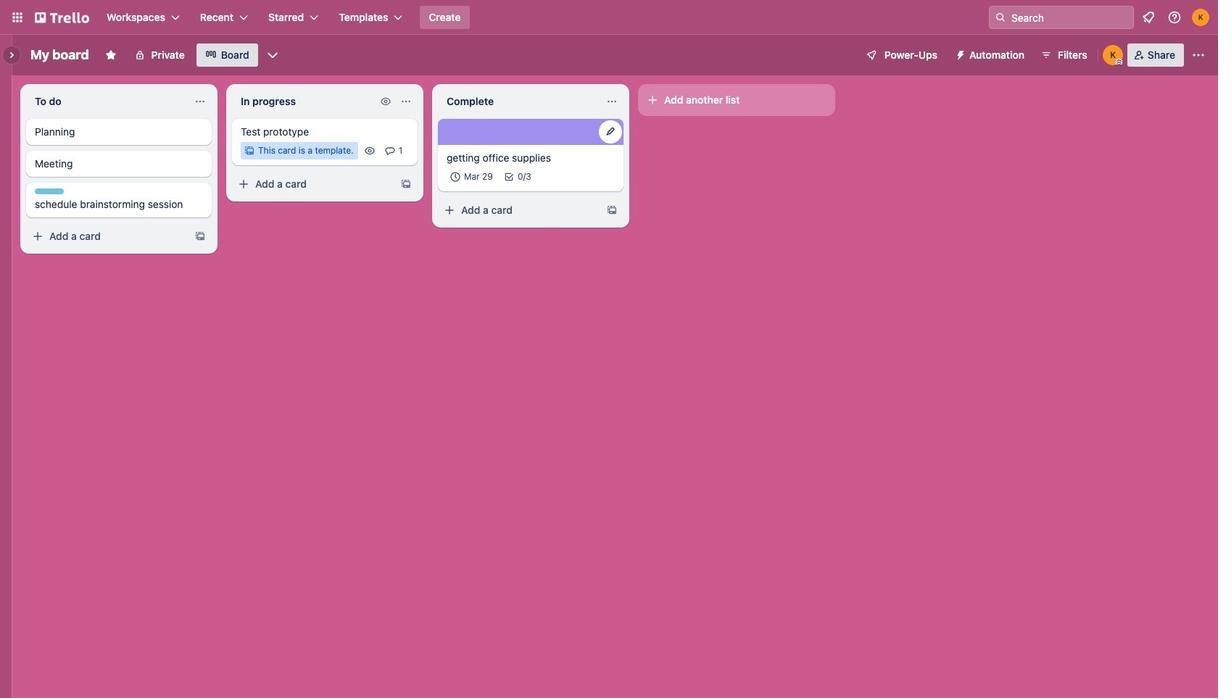 Task type: locate. For each thing, give the bounding box(es) containing it.
1 horizontal spatial create from template… image
[[606, 205, 618, 216]]

create from template… image
[[194, 231, 206, 242]]

0 horizontal spatial create from template… image
[[400, 178, 412, 190]]

0 vertical spatial create from template… image
[[400, 178, 412, 190]]

Search field
[[1007, 7, 1134, 28]]

None text field
[[438, 90, 601, 113]]

star or unstar board image
[[105, 49, 117, 61]]

show menu image
[[1192, 48, 1206, 62]]

kendallparks02 (kendallparks02) image
[[1103, 45, 1123, 65]]

back to home image
[[35, 6, 89, 29]]

primary element
[[0, 0, 1218, 35]]

None text field
[[26, 90, 189, 113], [232, 90, 377, 113], [26, 90, 189, 113], [232, 90, 377, 113]]

customize views image
[[265, 48, 280, 62]]

open information menu image
[[1168, 10, 1182, 25]]

sm image
[[949, 44, 970, 64]]

None checkbox
[[447, 168, 497, 186]]

create from template… image
[[400, 178, 412, 190], [606, 205, 618, 216]]



Task type: describe. For each thing, give the bounding box(es) containing it.
color: sky, title: "design" element
[[35, 189, 64, 194]]

search image
[[995, 12, 1007, 23]]

0 notifications image
[[1140, 9, 1158, 26]]

Board name text field
[[23, 44, 96, 67]]

kendallparks02 (kendallparks02) image
[[1192, 9, 1210, 26]]

this member is an admin of this board. image
[[1116, 59, 1123, 65]]

edit card image
[[605, 125, 616, 137]]

1 vertical spatial create from template… image
[[606, 205, 618, 216]]



Task type: vqa. For each thing, say whether or not it's contained in the screenshot.
0 Notifications image
yes



